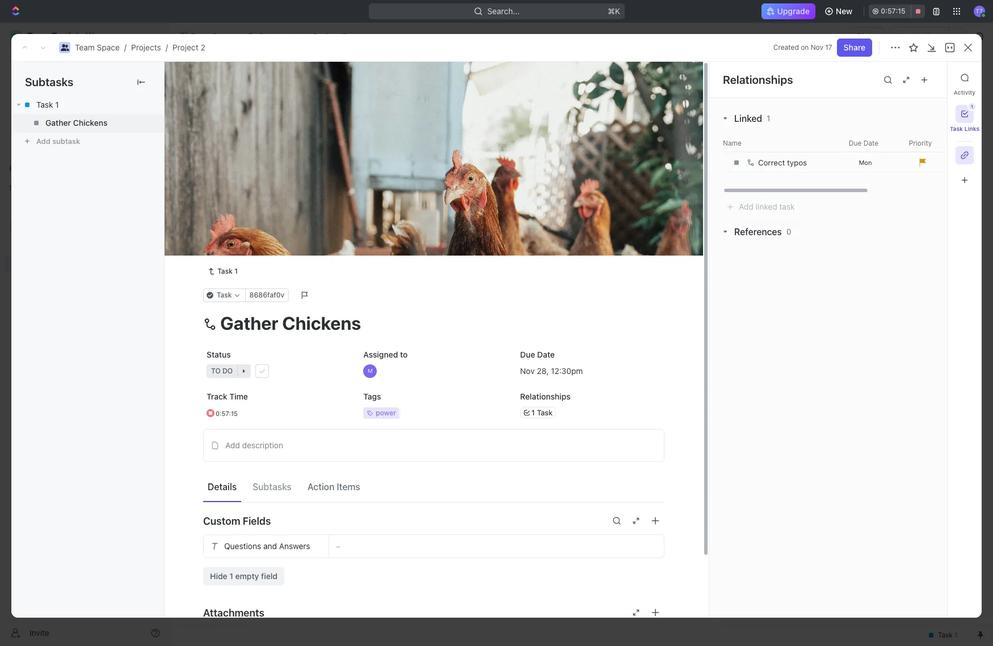 Task type: locate. For each thing, give the bounding box(es) containing it.
0:57:15 button
[[869, 5, 925, 18]]

task
[[779, 202, 795, 212]]

0 vertical spatial add task
[[911, 73, 946, 82]]

share down new 'button'
[[856, 31, 878, 41]]

add task button down calendar link
[[291, 158, 339, 171]]

status
[[207, 350, 231, 360]]

0 vertical spatial hide
[[589, 133, 604, 141]]

in progress
[[211, 160, 256, 169]]

1 vertical spatial project
[[172, 43, 198, 52]]

user group image down spaces
[[12, 222, 20, 229]]

description
[[242, 441, 283, 451]]

task sidebar navigation tab list
[[950, 69, 980, 190]]

1 horizontal spatial subtasks
[[253, 482, 292, 492]]

0 vertical spatial 1 button
[[956, 103, 976, 123]]

1 inside task sidebar navigation tab list
[[971, 104, 973, 110]]

task 1 up 'dashboards'
[[36, 100, 59, 110]]

2 horizontal spatial add task button
[[904, 69, 952, 87]]

1 vertical spatial 1 button
[[254, 196, 270, 208]]

user group image inside tree
[[12, 222, 20, 229]]

0 horizontal spatial user group image
[[12, 222, 20, 229]]

1 vertical spatial to do
[[211, 367, 233, 376]]

1 vertical spatial projects
[[131, 43, 161, 52]]

task 1 up task dropdown button at the top left of page
[[218, 267, 238, 276]]

gather chickens
[[45, 118, 107, 128]]

1 vertical spatial hide
[[210, 572, 227, 582]]

1 vertical spatial do
[[222, 367, 233, 376]]

0 horizontal spatial add task
[[229, 236, 262, 246]]

add linked task
[[739, 202, 795, 212]]

2 vertical spatial to
[[211, 367, 221, 376]]

1 inside custom fields element
[[229, 572, 233, 582]]

gantt link
[[383, 102, 406, 118]]

typos
[[787, 158, 807, 167]]

dashboards link
[[5, 113, 165, 131]]

relationships up 1 task
[[520, 392, 571, 402]]

to up task dropdown button at the top left of page
[[211, 268, 220, 277]]

1 vertical spatial team
[[75, 43, 95, 52]]

1 horizontal spatial task 1 link
[[203, 265, 242, 279]]

0 vertical spatial team
[[191, 31, 210, 41]]

references
[[734, 227, 782, 237]]

favorites
[[9, 165, 39, 173]]

1 vertical spatial 0:57:15
[[216, 410, 238, 417]]

to do
[[211, 268, 232, 277], [211, 367, 233, 376]]

0 vertical spatial user group image
[[180, 33, 187, 39]]

0 vertical spatial project 2
[[313, 31, 347, 41]]

table link
[[342, 102, 364, 118]]

add subtask
[[36, 137, 80, 146]]

1 button down progress
[[254, 196, 270, 208]]

0:57:15 up automations
[[881, 7, 906, 15]]

add down automations button
[[911, 73, 926, 82]]

1 vertical spatial add task button
[[291, 158, 339, 171]]

0 horizontal spatial due
[[520, 350, 535, 360]]

upgrade
[[777, 6, 810, 16]]

to do button
[[203, 362, 351, 382]]

action
[[307, 482, 334, 492]]

in
[[211, 160, 218, 169]]

task 1 link up chickens
[[11, 96, 164, 114]]

Search tasks... text field
[[852, 129, 965, 146]]

2 vertical spatial project
[[197, 68, 248, 86]]

gantt
[[385, 105, 406, 114]]

0 vertical spatial due
[[849, 139, 862, 147]]

0 horizontal spatial team space link
[[75, 43, 120, 52]]

task 1 link up task dropdown button at the top left of page
[[203, 265, 242, 279]]

1 horizontal spatial relationships
[[723, 73, 793, 86]]

add task down automations button
[[911, 73, 946, 82]]

docs link
[[5, 94, 165, 112]]

1 vertical spatial add task
[[305, 160, 335, 169]]

0 vertical spatial to
[[211, 268, 220, 277]]

relationships
[[723, 73, 793, 86], [520, 392, 571, 402]]

do inside dropdown button
[[222, 367, 233, 376]]

do up task dropdown button at the top left of page
[[222, 268, 232, 277]]

task 1 up the task 2
[[229, 197, 252, 207]]

automations
[[896, 31, 943, 41]]

relationships inside task sidebar content section
[[723, 73, 793, 86]]

1 vertical spatial relationships
[[520, 392, 571, 402]]

user group image
[[180, 33, 187, 39], [60, 44, 69, 51], [12, 222, 20, 229]]

2 vertical spatial 1 button
[[255, 216, 271, 228]]

hide inside button
[[589, 133, 604, 141]]

add left linked
[[739, 202, 754, 212]]

priority
[[909, 139, 932, 147]]

project
[[313, 31, 340, 41], [172, 43, 198, 52], [197, 68, 248, 86]]

subtask
[[52, 137, 80, 146]]

due for due date
[[520, 350, 535, 360]]

subtasks up fields
[[253, 482, 292, 492]]

team for team space / projects / project 2
[[75, 43, 95, 52]]

1 button
[[956, 103, 976, 123], [254, 196, 270, 208], [255, 216, 271, 228]]

project 2 link
[[299, 30, 350, 43], [172, 43, 205, 52]]

1 vertical spatial space
[[97, 43, 120, 52]]

1 horizontal spatial project 2
[[313, 31, 347, 41]]

share button
[[850, 27, 885, 45], [837, 39, 872, 57]]

project 2
[[313, 31, 347, 41], [197, 68, 264, 86]]

0:57:15 inside button
[[881, 7, 906, 15]]

8686faf0v
[[249, 291, 284, 300]]

on
[[801, 43, 809, 52]]

0 vertical spatial 0:57:15
[[881, 7, 906, 15]]

to do down status in the bottom of the page
[[211, 367, 233, 376]]

1 horizontal spatial project 2 link
[[299, 30, 350, 43]]

due left date
[[849, 139, 862, 147]]

change
[[605, 237, 634, 247]]

user group image up home link
[[60, 44, 69, 51]]

tree
[[5, 198, 165, 351]]

0 horizontal spatial task 1 link
[[11, 96, 164, 114]]

do down status in the bottom of the page
[[222, 367, 233, 376]]

28
[[537, 366, 547, 376]]

0:57:15 inside dropdown button
[[216, 410, 238, 417]]

projects
[[259, 31, 289, 41], [131, 43, 161, 52]]

2 vertical spatial user group image
[[12, 222, 20, 229]]

hide for hide
[[589, 133, 604, 141]]

1 horizontal spatial 0:57:15
[[881, 7, 906, 15]]

space for team space / projects / project 2
[[97, 43, 120, 52]]

add task down the 'calendar'
[[305, 160, 335, 169]]

0 horizontal spatial projects link
[[131, 43, 161, 52]]

1 vertical spatial subtasks
[[253, 482, 292, 492]]

nov left 17
[[811, 43, 823, 52]]

action items button
[[303, 477, 365, 497]]

due
[[849, 139, 862, 147], [520, 350, 535, 360]]

add task button down the task 2
[[224, 235, 267, 249]]

table
[[344, 105, 364, 114]]

add task button down automations button
[[904, 69, 952, 87]]

nov 28 , 12:30 pm
[[520, 366, 583, 376]]

2 horizontal spatial add task
[[911, 73, 946, 82]]

to right the assigned
[[400, 350, 408, 360]]

tags power
[[363, 392, 396, 418]]

priority button
[[893, 139, 950, 148]]

2
[[342, 31, 347, 41], [201, 43, 205, 52], [251, 68, 261, 86], [269, 160, 274, 169], [248, 217, 253, 227]]

0 horizontal spatial projects
[[131, 43, 161, 52]]

1 horizontal spatial projects
[[259, 31, 289, 41]]

2 horizontal spatial user group image
[[180, 33, 187, 39]]

0 horizontal spatial 0:57:15
[[216, 410, 238, 417]]

team for team space
[[191, 31, 210, 41]]

1 horizontal spatial projects link
[[245, 30, 292, 43]]

add down calendar link
[[305, 160, 318, 169]]

0 horizontal spatial project 2
[[197, 68, 264, 86]]

add description button
[[207, 437, 661, 455]]

1 button right the task 2
[[255, 216, 271, 228]]

0 horizontal spatial relationships
[[520, 392, 571, 402]]

created
[[773, 43, 799, 52]]

due for due date
[[849, 139, 862, 147]]

1 horizontal spatial add task
[[305, 160, 335, 169]]

add task down the task 2
[[229, 236, 262, 246]]

change cover button
[[599, 233, 664, 251]]

change cover
[[605, 237, 657, 247]]

task
[[928, 73, 946, 82], [36, 100, 53, 110], [950, 125, 963, 132], [320, 160, 335, 169], [229, 197, 246, 207], [229, 217, 246, 227], [245, 236, 262, 246], [218, 267, 233, 276], [217, 291, 232, 300], [537, 408, 553, 417]]

space
[[213, 31, 235, 41], [97, 43, 120, 52]]

1 horizontal spatial add task button
[[291, 158, 339, 171]]

and
[[263, 542, 277, 552]]

0 horizontal spatial hide
[[210, 572, 227, 582]]

linked
[[756, 202, 777, 212]]

0:57:15 for 0:57:15 button on the right
[[881, 7, 906, 15]]

assignees
[[473, 133, 507, 141]]

subtasks down home
[[25, 75, 73, 89]]

0 vertical spatial nov
[[811, 43, 823, 52]]

hide inside custom fields element
[[210, 572, 227, 582]]

custom fields
[[203, 516, 271, 528]]

due left the date on the right
[[520, 350, 535, 360]]

0 horizontal spatial nov
[[520, 366, 535, 376]]

0 horizontal spatial project 2 link
[[172, 43, 205, 52]]

0 horizontal spatial subtasks
[[25, 75, 73, 89]]

subtasks
[[25, 75, 73, 89], [253, 482, 292, 492]]

1 vertical spatial user group image
[[60, 44, 69, 51]]

1 horizontal spatial team space link
[[177, 30, 238, 43]]

1 button up task links
[[956, 103, 976, 123]]

add down the task 2
[[229, 236, 243, 246]]

home link
[[5, 55, 165, 73]]

mon button
[[837, 159, 894, 167]]

due inside due date dropdown button
[[849, 139, 862, 147]]

1
[[55, 100, 59, 110], [971, 104, 973, 110], [767, 114, 770, 123], [248, 197, 252, 207], [265, 198, 268, 206], [266, 217, 269, 226], [234, 267, 238, 276], [532, 408, 535, 417], [229, 572, 233, 582]]

0 vertical spatial relationships
[[723, 73, 793, 86]]

0 vertical spatial projects
[[259, 31, 289, 41]]

space for team space
[[213, 31, 235, 41]]

date
[[864, 139, 879, 147]]

1 horizontal spatial space
[[213, 31, 235, 41]]

1 horizontal spatial team
[[191, 31, 210, 41]]

–
[[336, 542, 340, 551]]

user group image left the team space
[[180, 33, 187, 39]]

team inside 'link'
[[191, 31, 210, 41]]

add task
[[911, 73, 946, 82], [305, 160, 335, 169], [229, 236, 262, 246]]

,
[[547, 366, 549, 376]]

1 vertical spatial due
[[520, 350, 535, 360]]

share right 17
[[844, 43, 865, 52]]

1 horizontal spatial hide
[[589, 133, 604, 141]]

0 vertical spatial do
[[222, 268, 232, 277]]

1 button for 1
[[254, 196, 270, 208]]

0 horizontal spatial add task button
[[224, 235, 267, 249]]

track
[[207, 392, 227, 402]]

favorites button
[[5, 162, 44, 176]]

empty
[[235, 572, 259, 582]]

1 task
[[532, 408, 553, 417]]

to down status in the bottom of the page
[[211, 367, 221, 376]]

0 vertical spatial add task button
[[904, 69, 952, 87]]

0 vertical spatial task 1 link
[[11, 96, 164, 114]]

2 vertical spatial add task
[[229, 236, 262, 246]]

17
[[825, 43, 832, 52]]

hide button
[[585, 131, 609, 144]]

0 horizontal spatial space
[[97, 43, 120, 52]]

assigned to
[[363, 350, 408, 360]]

add linked task button
[[726, 202, 795, 212]]

activity
[[954, 89, 976, 96]]

0:57:15 down track time
[[216, 410, 238, 417]]

1 horizontal spatial due
[[849, 139, 862, 147]]

0 horizontal spatial team
[[75, 43, 95, 52]]

to do up task dropdown button at the top left of page
[[211, 268, 232, 277]]

time
[[229, 392, 248, 402]]

1 vertical spatial task 1 link
[[203, 265, 242, 279]]

relationships up linked 1
[[723, 73, 793, 86]]

nov left 28
[[520, 366, 535, 376]]

0 vertical spatial space
[[213, 31, 235, 41]]



Task type: vqa. For each thing, say whether or not it's contained in the screenshot.
the business time icon
no



Task type: describe. For each thing, give the bounding box(es) containing it.
tree inside "sidebar" navigation
[[5, 198, 165, 351]]

1 button for 2
[[255, 216, 271, 228]]

pm
[[571, 366, 583, 376]]

0 vertical spatial share
[[856, 31, 878, 41]]

list
[[255, 105, 269, 114]]

custom fields button
[[203, 508, 665, 535]]

date
[[537, 350, 555, 360]]

subtasks button
[[248, 477, 296, 497]]

linked 1
[[734, 114, 770, 124]]

attachments button
[[203, 600, 665, 627]]

power
[[376, 409, 396, 418]]

due date button
[[837, 139, 893, 148]]

task 2
[[229, 217, 253, 227]]

track time
[[207, 392, 248, 402]]

action items
[[307, 482, 360, 492]]

subtasks inside button
[[253, 482, 292, 492]]

task inside task dropdown button
[[217, 291, 232, 300]]

0
[[787, 227, 791, 237]]

details
[[208, 482, 237, 492]]

docs
[[27, 98, 46, 107]]

assignees button
[[459, 131, 512, 144]]

reposition
[[552, 237, 591, 247]]

custom fields element
[[203, 535, 665, 586]]

new
[[836, 6, 853, 16]]

automations button
[[890, 28, 949, 45]]

due date
[[520, 350, 555, 360]]

list link
[[253, 102, 269, 118]]

chickens
[[73, 118, 107, 128]]

1 vertical spatial share
[[844, 43, 865, 52]]

1 inside linked 1
[[767, 114, 770, 123]]

to inside dropdown button
[[211, 367, 221, 376]]

1 vertical spatial nov
[[520, 366, 535, 376]]

add description
[[225, 441, 283, 451]]

task sidebar content section
[[707, 62, 993, 619]]

search...
[[487, 6, 520, 16]]

1 horizontal spatial nov
[[811, 43, 823, 52]]

board link
[[209, 102, 234, 118]]

add down 'dashboards'
[[36, 137, 50, 146]]

sidebar navigation
[[0, 23, 170, 647]]

add inside task sidebar content section
[[739, 202, 754, 212]]

0 vertical spatial task 1
[[36, 100, 59, 110]]

assigned
[[363, 350, 398, 360]]

attachments
[[203, 608, 264, 619]]

hide for hide 1 empty field
[[210, 572, 227, 582]]

new button
[[820, 2, 859, 20]]

12:30
[[551, 366, 571, 376]]

calendar link
[[287, 102, 323, 118]]

share button down new
[[850, 27, 885, 45]]

correct
[[758, 158, 785, 167]]

correct typos link
[[744, 153, 834, 173]]

questions
[[224, 542, 261, 552]]

add task for add task button to the bottom
[[229, 236, 262, 246]]

1 button inside task sidebar navigation tab list
[[956, 103, 976, 123]]

to do inside dropdown button
[[211, 367, 233, 376]]

dashboards
[[27, 117, 71, 127]]

questions and answers
[[224, 542, 310, 552]]

1 horizontal spatial user group image
[[60, 44, 69, 51]]

0:57:15 button
[[203, 404, 351, 424]]

board
[[212, 105, 234, 114]]

gather
[[45, 118, 71, 128]]

add task for the right add task button
[[911, 73, 946, 82]]

task button
[[203, 289, 245, 302]]

field
[[261, 572, 278, 582]]

1 vertical spatial to
[[400, 350, 408, 360]]

⌘k
[[608, 6, 620, 16]]

invite
[[30, 629, 49, 638]]

1 vertical spatial task 1
[[229, 197, 252, 207]]

Edit task name text field
[[203, 313, 665, 334]]

2 vertical spatial add task button
[[224, 235, 267, 249]]

task inside task sidebar navigation tab list
[[950, 125, 963, 132]]

0 vertical spatial project
[[313, 31, 340, 41]]

team space
[[191, 31, 235, 41]]

0 vertical spatial to do
[[211, 268, 232, 277]]

0:57:15 for 0:57:15 dropdown button
[[216, 410, 238, 417]]

mon
[[859, 159, 872, 166]]

inbox link
[[5, 74, 165, 93]]

created on nov 17
[[773, 43, 832, 52]]

tt button
[[971, 2, 989, 20]]

1 vertical spatial project 2
[[197, 68, 264, 86]]

details button
[[203, 477, 241, 497]]

2 vertical spatial task 1
[[218, 267, 238, 276]]

8686faf0v button
[[245, 289, 289, 302]]

share button right 17
[[837, 39, 872, 57]]

answers
[[279, 542, 310, 552]]

fields
[[243, 516, 271, 528]]

0 vertical spatial subtasks
[[25, 75, 73, 89]]

calendar
[[290, 105, 323, 114]]

power button
[[360, 404, 508, 424]]

upgrade link
[[761, 3, 815, 19]]

custom
[[203, 516, 240, 528]]

home
[[27, 59, 49, 69]]

tags
[[363, 392, 381, 402]]

– button
[[329, 536, 664, 558]]

spaces
[[9, 184, 33, 192]]

name
[[723, 139, 742, 147]]

hide 1 empty field
[[210, 572, 278, 582]]

due date
[[849, 139, 879, 147]]

add left description
[[225, 441, 240, 451]]

m button
[[360, 362, 508, 382]]

change cover button
[[599, 233, 664, 251]]

cover
[[636, 237, 657, 247]]

team space / projects / project 2
[[75, 43, 205, 52]]

items
[[337, 482, 360, 492]]



